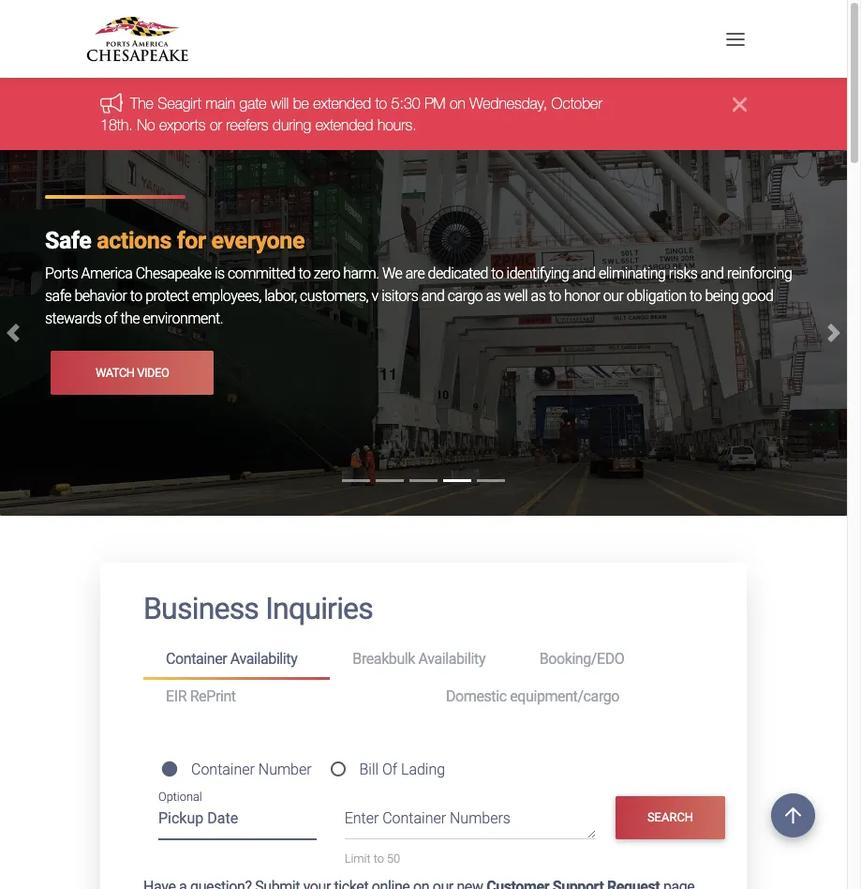 Task type: vqa. For each thing, say whether or not it's contained in the screenshot.
Vessel Name
no



Task type: describe. For each thing, give the bounding box(es) containing it.
2 vertical spatial container
[[383, 810, 446, 827]]

eir reprint link
[[143, 679, 424, 714]]

container number
[[191, 760, 312, 778]]

domestic equipment/cargo
[[446, 687, 620, 705]]

eir reprint
[[166, 687, 236, 705]]

1 as from the left
[[486, 287, 501, 305]]

being
[[706, 287, 739, 305]]

bill of lading
[[360, 760, 446, 778]]

safe
[[45, 227, 91, 254]]

the
[[120, 310, 140, 327]]

on
[[450, 95, 466, 112]]

eir
[[166, 687, 187, 705]]

domestic equipment/cargo link
[[424, 679, 704, 714]]

isitors
[[382, 287, 419, 305]]

breakbulk availability link
[[330, 642, 517, 677]]

are
[[406, 265, 425, 282]]

bullhorn image
[[100, 93, 130, 113]]

will
[[271, 95, 289, 112]]

limit
[[345, 852, 371, 866]]

protect
[[146, 287, 189, 305]]

to left 50
[[374, 852, 384, 866]]

pm
[[425, 95, 446, 112]]

hours.
[[378, 116, 417, 133]]

container availability
[[166, 650, 298, 668]]

enter container numbers
[[345, 810, 511, 827]]

business inquiries
[[143, 591, 373, 627]]

watch video link
[[51, 351, 214, 394]]

to down risks
[[690, 287, 702, 305]]

to inside the seagirt main gate will be extended to 5:30 pm on wednesday, october 18th.  no exports or reefers during extended hours.
[[376, 95, 387, 112]]

zero
[[314, 265, 340, 282]]

to right dedicated
[[492, 265, 504, 282]]

main
[[206, 95, 236, 112]]

reinforcing
[[728, 265, 793, 282]]

employees,
[[192, 287, 261, 305]]

5:30
[[392, 95, 421, 112]]

equipment/cargo
[[510, 687, 620, 705]]

cargo
[[448, 287, 483, 305]]

seagirt
[[158, 95, 202, 112]]

for
[[177, 227, 206, 254]]

eliminating
[[599, 265, 666, 282]]

of
[[383, 760, 398, 778]]

to left zero
[[299, 265, 311, 282]]

0 horizontal spatial and
[[422, 287, 445, 305]]

container for container number
[[191, 760, 255, 778]]

availability for container availability
[[231, 650, 298, 668]]

well
[[504, 287, 528, 305]]

50
[[387, 852, 401, 866]]

or
[[210, 116, 222, 133]]

honor
[[565, 287, 601, 305]]

no
[[137, 116, 155, 133]]

environment.
[[143, 310, 223, 327]]

the seagirt main gate will be extended to 5:30 pm on wednesday, october 18th.  no exports or reefers during extended hours. link
[[100, 95, 603, 133]]

close image
[[733, 93, 747, 116]]

is
[[215, 265, 225, 282]]

october
[[552, 95, 603, 112]]

business
[[143, 591, 259, 627]]

everyone
[[212, 227, 305, 254]]

wednesday,
[[470, 95, 548, 112]]

2 as from the left
[[531, 287, 546, 305]]

availability for breakbulk availability
[[419, 650, 486, 668]]

safe
[[45, 287, 71, 305]]

Enter Container Numbers text field
[[345, 808, 596, 840]]

inquiries
[[266, 591, 373, 627]]

bill
[[360, 760, 379, 778]]



Task type: locate. For each thing, give the bounding box(es) containing it.
to left honor on the right top of the page
[[549, 287, 561, 305]]

1 horizontal spatial as
[[531, 287, 546, 305]]

chesapeake
[[136, 265, 211, 282]]

go to top image
[[772, 793, 816, 837]]

reefers
[[226, 116, 269, 133]]

container
[[166, 650, 227, 668], [191, 760, 255, 778], [383, 810, 446, 827]]

gate
[[240, 95, 267, 112]]

the seagirt main gate will be extended to 5:30 pm on wednesday, october 18th.  no exports or reefers during extended hours. alert
[[0, 78, 848, 150]]

booking/edo link
[[517, 642, 704, 677]]

number
[[259, 760, 312, 778]]

1 vertical spatial container
[[191, 760, 255, 778]]

0 horizontal spatial availability
[[231, 650, 298, 668]]

harm.
[[343, 265, 379, 282]]

container up 50
[[383, 810, 446, 827]]

ports
[[45, 265, 78, 282]]

america
[[81, 265, 133, 282]]

obligation
[[627, 287, 687, 305]]

video
[[137, 365, 169, 379]]

2 availability from the left
[[419, 650, 486, 668]]

as left well
[[486, 287, 501, 305]]

Optional text field
[[158, 803, 317, 840]]

we
[[383, 265, 403, 282]]

booking/edo
[[540, 650, 625, 668]]

be
[[293, 95, 309, 112]]

the
[[130, 95, 154, 112]]

to
[[376, 95, 387, 112], [299, 265, 311, 282], [492, 265, 504, 282], [130, 287, 142, 305], [549, 287, 561, 305], [690, 287, 702, 305], [374, 852, 384, 866]]

search button
[[616, 796, 726, 839]]

v
[[372, 287, 379, 305]]

numbers
[[450, 810, 511, 827]]

container for container availability
[[166, 650, 227, 668]]

search
[[648, 810, 694, 824]]

0 vertical spatial container
[[166, 650, 227, 668]]

availability up domestic
[[419, 650, 486, 668]]

0 horizontal spatial as
[[486, 287, 501, 305]]

domestic
[[446, 687, 507, 705]]

committed
[[228, 265, 295, 282]]

limit to 50
[[345, 852, 401, 866]]

18th.
[[100, 116, 133, 133]]

lading
[[401, 760, 446, 778]]

behavior
[[74, 287, 127, 305]]

risks
[[669, 265, 698, 282]]

container up eir reprint
[[166, 650, 227, 668]]

watch
[[96, 365, 135, 379]]

labor,
[[265, 287, 297, 305]]

breakbulk availability
[[353, 650, 486, 668]]

exports
[[159, 116, 206, 133]]

and up honor on the right top of the page
[[573, 265, 596, 282]]

our
[[604, 287, 624, 305]]

actions
[[97, 227, 172, 254]]

ports america chesapeake is committed to zero harm. we are dedicated to identifying and                         eliminating risks and reinforcing safe behavior to protect employees, labor, customers, v                         isitors and cargo as well as to honor our obligation to being good stewards of the environment.
[[45, 265, 793, 327]]

1 horizontal spatial and
[[573, 265, 596, 282]]

during
[[273, 116, 312, 133]]

2 horizontal spatial and
[[701, 265, 724, 282]]

container availability link
[[143, 642, 330, 679]]

extended
[[314, 95, 372, 112], [316, 116, 374, 133]]

reprint
[[190, 687, 236, 705]]

1 availability from the left
[[231, 650, 298, 668]]

to left "5:30"
[[376, 95, 387, 112]]

identifying
[[507, 265, 570, 282]]

extended right the be
[[314, 95, 372, 112]]

and up the being
[[701, 265, 724, 282]]

dedicated
[[428, 265, 488, 282]]

extended right during
[[316, 116, 374, 133]]

good
[[742, 287, 774, 305]]

to up the
[[130, 287, 142, 305]]

container up optional
[[191, 760, 255, 778]]

1 vertical spatial extended
[[316, 116, 374, 133]]

safe actions for everyone
[[45, 227, 305, 254]]

the seagirt main gate will be extended to 5:30 pm on wednesday, october 18th.  no exports or reefers during extended hours.
[[100, 95, 603, 133]]

toggle navigation image
[[722, 25, 750, 53]]

availability up eir reprint link
[[231, 650, 298, 668]]

stewards
[[45, 310, 102, 327]]

optional
[[158, 790, 202, 804]]

of
[[105, 310, 117, 327]]

breakbulk
[[353, 650, 415, 668]]

1 horizontal spatial availability
[[419, 650, 486, 668]]

availability
[[231, 650, 298, 668], [419, 650, 486, 668]]

0 vertical spatial extended
[[314, 95, 372, 112]]

customers,
[[300, 287, 369, 305]]

and
[[573, 265, 596, 282], [701, 265, 724, 282], [422, 287, 445, 305]]

and down are
[[422, 287, 445, 305]]

safety image
[[0, 150, 848, 516]]

watch video
[[96, 365, 169, 379]]

as right well
[[531, 287, 546, 305]]

as
[[486, 287, 501, 305], [531, 287, 546, 305]]

enter
[[345, 810, 379, 827]]



